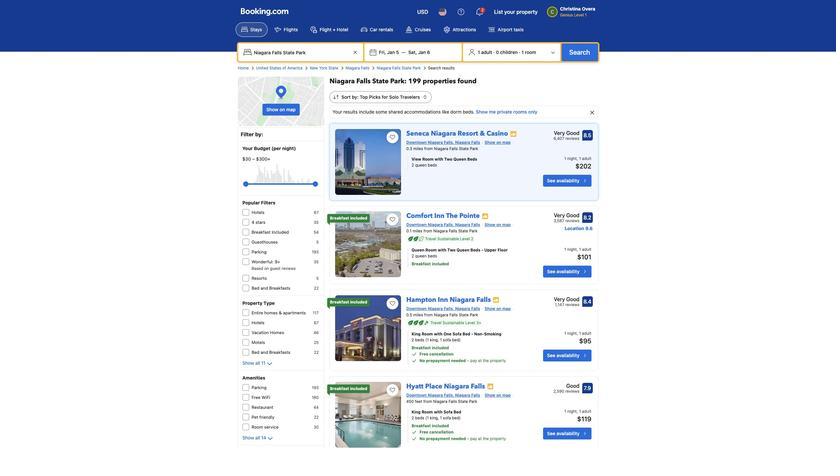 Task type: vqa. For each thing, say whether or not it's contained in the screenshot.
"1" inside the 1 dropdown button
no



Task type: locate. For each thing, give the bounding box(es) containing it.
reviews inside "very good 1,147 reviews"
[[565, 302, 580, 307]]

sofa for inn
[[443, 338, 451, 343]]

with inside 'queen room with two queen beds - upper floor 2 queen beds breakfast included'
[[438, 248, 446, 253]]

1 vertical spatial and
[[261, 350, 268, 355]]

free cancellation for place
[[420, 430, 454, 435]]

very good element
[[554, 129, 580, 137], [554, 212, 580, 219], [554, 296, 580, 303]]

0 horizontal spatial ·
[[493, 49, 495, 55]]

0 vertical spatial -
[[481, 248, 483, 253]]

very good element left 8.5 at the right top
[[554, 129, 580, 137]]

450 feet from niagara falls state park
[[406, 399, 477, 404]]

3 falls, from the top
[[444, 306, 454, 311]]

1 vertical spatial queen
[[415, 254, 427, 259]]

night for seneca niagara resort & casino
[[567, 156, 577, 161]]

breakfasts up type
[[269, 286, 290, 291]]

miles right 0.3
[[413, 146, 423, 151]]

2 see availability from the top
[[547, 269, 580, 274]]

bed down the motels on the bottom left
[[252, 350, 259, 355]]

with down travel sustainable level 2
[[438, 248, 446, 253]]

good element
[[553, 382, 580, 390]]

1 the from the top
[[483, 358, 489, 363]]

miles for seneca
[[413, 146, 423, 151]]

from for hyatt
[[423, 399, 432, 404]]

room
[[525, 49, 536, 55]]

sustainable
[[437, 237, 459, 242], [443, 321, 464, 325]]

of
[[282, 66, 286, 71]]

1 vertical spatial at
[[478, 437, 482, 441]]

bed and breakfasts up type
[[252, 286, 290, 291]]

queen inside view room with two queen beds 2 queen beds
[[453, 157, 466, 162]]

1 35 from the top
[[314, 220, 319, 225]]

1 vertical spatial needed
[[451, 437, 466, 441]]

1 vertical spatial 193
[[312, 386, 319, 391]]

3 downtown niagara falls, niagara falls from the top
[[406, 306, 480, 311]]

0 vertical spatial prepayment
[[426, 358, 450, 363]]

1 sofa from the top
[[443, 338, 451, 343]]

3 availability from the top
[[557, 353, 580, 358]]

beds left upper
[[470, 248, 480, 253]]

193
[[312, 250, 319, 255], [312, 386, 319, 391]]

1 see availability link from the top
[[543, 175, 591, 187]]

- left upper
[[481, 248, 483, 253]]

service
[[264, 425, 279, 430]]

good for 8.2
[[566, 213, 580, 218]]

level inside christina overa genius level 1
[[574, 13, 584, 17]]

sort by: top picks for solo travelers
[[341, 94, 420, 100]]

0 vertical spatial 22
[[314, 286, 319, 291]]

new york state link
[[310, 65, 338, 71]]

0 vertical spatial breakfasts
[[269, 286, 290, 291]]

very inside "very good 1,147 reviews"
[[554, 297, 565, 302]]

level left 3+
[[465, 321, 475, 325]]

1 horizontal spatial jan
[[418, 49, 426, 55]]

downtown down seneca
[[406, 140, 427, 145]]

very left scored 8.4 element
[[554, 297, 565, 302]]

needed for inn
[[451, 358, 466, 363]]

4 see availability link from the top
[[543, 428, 591, 440]]

1 vertical spatial &
[[279, 310, 282, 316]]

1 queen from the top
[[415, 163, 427, 168]]

1 vertical spatial search
[[428, 66, 441, 71]]

2 king, from the top
[[430, 416, 439, 421]]

1 all from the top
[[255, 361, 260, 366]]

night inside 1 night , 1 adult $119
[[567, 409, 577, 414]]

0 vertical spatial no
[[420, 358, 425, 363]]

2 vertical spatial property
[[490, 437, 506, 441]]

, for hampton inn niagara falls
[[577, 331, 578, 336]]

park for seneca niagara resort & casino
[[470, 146, 478, 151]]

by: for sort
[[352, 94, 359, 100]]

night down location
[[567, 247, 577, 252]]

room for view room with two queen beds 2 queen beds
[[422, 157, 434, 162]]

1 vertical spatial two
[[447, 248, 456, 253]]

2 availability from the top
[[557, 269, 580, 274]]

3,587
[[554, 218, 564, 223]]

adult inside "1 night , 1 adult $202"
[[582, 156, 591, 161]]

comfort inn the pointe link
[[406, 209, 480, 220]]

wifi
[[262, 395, 270, 400]]

queen
[[415, 163, 427, 168], [415, 254, 427, 259]]

2 needed from the top
[[451, 437, 466, 441]]

5 for resorts
[[316, 276, 319, 281]]

3 22 from the top
[[314, 415, 319, 420]]

results up properties
[[442, 66, 455, 71]]

2 at from the top
[[478, 437, 482, 441]]

see availability link for hyatt place niagara falls
[[543, 428, 591, 440]]

2 breakfast included from the top
[[330, 300, 367, 305]]

0 horizontal spatial your
[[242, 146, 253, 151]]

fri, jan 5 — sat, jan 6
[[379, 49, 430, 55]]

flight + hotel link
[[305, 22, 354, 37]]

see
[[547, 178, 555, 184], [547, 269, 555, 274], [547, 353, 555, 358], [547, 431, 555, 437]]

very inside very good 6,407 reviews
[[554, 130, 565, 136]]

1 availability from the top
[[557, 178, 580, 184]]

4 stars
[[252, 220, 265, 225]]

-
[[481, 248, 483, 253], [471, 332, 473, 337]]

3 good from the top
[[566, 297, 580, 302]]

location 9.6
[[565, 226, 593, 231]]

8.4
[[583, 299, 591, 305]]

0 vertical spatial 67
[[314, 210, 319, 215]]

show on map button
[[262, 104, 300, 116]]

2 all from the top
[[255, 435, 260, 441]]

2 see from the top
[[547, 269, 555, 274]]

scored 8.5 element
[[582, 130, 593, 141]]

beds for pointe
[[470, 248, 480, 253]]

free for hampton
[[420, 352, 428, 357]]

0 vertical spatial this property is part of our preferred partner program. it's committed to providing excellent service and good value. it'll pay us a higher commission if you make a booking. image
[[510, 131, 517, 137]]

2 hotels from the top
[[252, 320, 264, 326]]

1 vertical spatial bed and breakfasts
[[252, 350, 290, 355]]

4 good from the top
[[566, 383, 580, 389]]

0 vertical spatial inn
[[434, 212, 445, 220]]

0 vertical spatial pay
[[470, 358, 477, 363]]

3 see availability link from the top
[[543, 350, 591, 362]]

0 vertical spatial miles
[[413, 146, 423, 151]]

falls, down the hyatt place niagara falls
[[444, 393, 454, 398]]

availability for hyatt place niagara falls
[[557, 431, 580, 437]]

1 king, from the top
[[430, 338, 439, 343]]

free
[[420, 352, 428, 357], [252, 395, 260, 400], [420, 430, 428, 435]]

two inside 'queen room with two queen beds - upper floor 2 queen beds breakfast included'
[[447, 248, 456, 253]]

54
[[314, 230, 319, 235]]

0 vertical spatial bed and breakfasts
[[252, 286, 290, 291]]

0 horizontal spatial -
[[471, 332, 473, 337]]

see for hyatt place niagara falls
[[547, 431, 555, 437]]

falls, up 0.3 miles from niagara falls state park
[[444, 140, 454, 145]]

– down king room with one sofa bed - non-smoking link
[[467, 358, 469, 363]]

this property is part of our preferred partner program. it's committed to providing excellent service and good value. it'll pay us a higher commission if you make a booking. image for comfort inn the pointe
[[482, 213, 488, 220]]

2 the from the top
[[483, 437, 489, 441]]

- for non-
[[471, 332, 473, 337]]

1 2 beds (1 king, 1 sofa bed) breakfast included from the top
[[412, 338, 461, 351]]

2 vertical spatial free
[[420, 430, 428, 435]]

scored 8.4 element
[[582, 297, 593, 307]]

beds inside 'queen room with two queen beds - upper floor 2 queen beds breakfast included'
[[470, 248, 480, 253]]

2 downtown from the top
[[406, 222, 427, 227]]

1 horizontal spatial search
[[569, 48, 590, 56]]

your up $30
[[242, 146, 253, 151]]

2 very from the top
[[554, 213, 565, 218]]

2,590
[[553, 389, 564, 394]]

1 vertical spatial the
[[483, 437, 489, 441]]

adult inside 1 night , 1 adult $101
[[582, 247, 591, 252]]

america
[[287, 66, 303, 71]]

1 vertical spatial king,
[[430, 416, 439, 421]]

2 see availability link from the top
[[543, 266, 591, 278]]

christina
[[560, 6, 581, 12]]

pay for hyatt place niagara falls
[[470, 437, 477, 441]]

0 vertical spatial all
[[255, 361, 260, 366]]

see availability down '1 night , 1 adult $95'
[[547, 353, 580, 358]]

1 vertical spatial sofa
[[444, 410, 453, 415]]

4 availability from the top
[[557, 431, 580, 437]]

4 see from the top
[[547, 431, 555, 437]]

1 hotels from the top
[[252, 210, 264, 215]]

homes
[[264, 310, 278, 316]]

—
[[402, 49, 406, 55]]

no up hyatt
[[420, 358, 425, 363]]

hyatt place niagara falls image
[[335, 382, 401, 448]]

property for hampton inn niagara falls
[[490, 358, 506, 363]]

1 vertical spatial very
[[554, 213, 565, 218]]

show all 11 button
[[242, 360, 273, 368]]

availability for comfort inn the pointe
[[557, 269, 580, 274]]

1 vertical spatial -
[[471, 332, 473, 337]]

no for hyatt
[[420, 437, 425, 441]]

1 falls, from the top
[[444, 140, 454, 145]]

1 horizontal spatial by:
[[352, 94, 359, 100]]

from down comfort
[[424, 229, 432, 234]]

3 breakfast included from the top
[[330, 386, 367, 391]]

beds inside 'queen room with two queen beds - upper floor 2 queen beds breakfast included'
[[428, 254, 437, 259]]

downtown for hyatt
[[406, 393, 427, 398]]

hotel
[[337, 27, 348, 32]]

popular
[[242, 200, 260, 206]]

0 vertical spatial by:
[[352, 94, 359, 100]]

- left 'non-'
[[471, 332, 473, 337]]

2 2 beds (1 king, 1 sofa bed) breakfast included from the top
[[412, 416, 461, 429]]

room inside 'queen room with two queen beds - upper floor 2 queen beds breakfast included'
[[425, 248, 437, 253]]

, inside 1 night , 1 adult $101
[[577, 247, 578, 252]]

inn for niagara
[[438, 296, 448, 304]]

search
[[569, 48, 590, 56], [428, 66, 441, 71]]

1 vertical spatial –
[[467, 358, 469, 363]]

room down travel sustainable level 2
[[425, 248, 437, 253]]

1 see availability from the top
[[547, 178, 580, 184]]

travel down the 0.5 miles from niagara falls state park
[[430, 321, 442, 325]]

1 prepayment from the top
[[426, 358, 450, 363]]

show on map inside button
[[266, 107, 296, 112]]

2 button
[[472, 4, 488, 20]]

no prepayment needed – pay at the property down king room with sofa bed link
[[420, 437, 506, 441]]

group
[[246, 179, 315, 189]]

night inside "1 night , 1 adult $202"
[[567, 156, 577, 161]]

1 no prepayment needed – pay at the property from the top
[[420, 358, 506, 363]]

1 vertical spatial 67
[[314, 321, 319, 326]]

0 vertical spatial property
[[517, 9, 538, 15]]

show all 14
[[242, 435, 266, 441]]

results down sort
[[343, 109, 358, 115]]

home
[[238, 66, 249, 71]]

bed) for place
[[452, 416, 461, 421]]

stays link
[[235, 22, 268, 37]]

0 horizontal spatial this property is part of our preferred partner program. it's committed to providing excellent service and good value. it'll pay us a higher commission if you make a booking. image
[[482, 213, 488, 220]]

0 vertical spatial king
[[412, 332, 421, 337]]

1 at from the top
[[478, 358, 482, 363]]

property for hyatt place niagara falls
[[490, 437, 506, 441]]

2 vertical spatial very good element
[[554, 296, 580, 303]]

children
[[500, 49, 518, 55]]

king,
[[430, 338, 439, 343], [430, 416, 439, 421]]

show on map for seneca niagara resort & casino
[[485, 140, 511, 145]]

no down king room with sofa bed
[[420, 437, 425, 441]]

1 vertical spatial (1
[[425, 416, 429, 421]]

jan left 6 in the right of the page
[[418, 49, 426, 55]]

2 pay from the top
[[470, 437, 477, 441]]

niagara falls state park link
[[377, 65, 421, 71]]

results for search
[[442, 66, 455, 71]]

cancellation down king room with sofa bed
[[429, 430, 454, 435]]

queen down 0.1 miles from niagara falls state park
[[412, 248, 424, 253]]

6
[[427, 49, 430, 55]]

and
[[261, 286, 268, 291], [261, 350, 268, 355]]

included
[[350, 216, 367, 221], [432, 262, 449, 267], [350, 300, 367, 305], [432, 346, 449, 351], [350, 386, 367, 391], [432, 424, 449, 429]]

downtown for hampton
[[406, 306, 427, 311]]

king down 0.5
[[412, 332, 421, 337]]

inn left the
[[434, 212, 445, 220]]

the for hyatt place niagara falls
[[483, 437, 489, 441]]

good for 8.4
[[566, 297, 580, 302]]

11
[[261, 361, 265, 366]]

2 vertical spatial level
[[465, 321, 475, 325]]

$300+
[[256, 156, 270, 162]]

night inside 1 night , 1 adult $101
[[567, 247, 577, 252]]

queen room with two queen beds - upper floor link
[[412, 247, 523, 253]]

reviews inside very good 3,587 reviews
[[565, 218, 580, 223]]

2 parking from the top
[[252, 385, 267, 391]]

2 queen from the top
[[415, 254, 427, 259]]

see availability link down "1 night , 1 adult $202"
[[543, 175, 591, 187]]

flights
[[284, 27, 298, 32]]

1 vertical spatial parking
[[252, 385, 267, 391]]

1 vertical spatial travel
[[430, 321, 442, 325]]

very up location
[[554, 213, 565, 218]]

1 vertical spatial breakfast included
[[330, 300, 367, 305]]

homes
[[270, 330, 284, 335]]

1 down "overa"
[[585, 13, 587, 17]]

1 vertical spatial results
[[343, 109, 358, 115]]

4 downtown from the top
[[406, 393, 427, 398]]

0 vertical spatial very good element
[[554, 129, 580, 137]]

and down resorts
[[261, 286, 268, 291]]

at
[[478, 358, 482, 363], [478, 437, 482, 441]]

2 beds (1 king, 1 sofa bed) breakfast included for inn
[[412, 338, 461, 351]]

1 cancellation from the top
[[429, 352, 454, 357]]

beds down the resort
[[467, 157, 477, 162]]

0 vertical spatial level
[[574, 13, 584, 17]]

this property is part of our preferred partner program. it's committed to providing excellent service and good value. it'll pay us a higher commission if you make a booking. image
[[510, 131, 517, 137], [482, 213, 488, 220], [493, 297, 499, 304], [487, 384, 494, 390], [487, 384, 494, 390]]

1 king from the top
[[412, 332, 421, 337]]

your budget (per night)
[[242, 146, 296, 151]]

filter
[[241, 131, 254, 137]]

1 bed) from the top
[[452, 338, 461, 343]]

1 breakfast included from the top
[[330, 216, 367, 221]]

see availability for seneca niagara resort & casino
[[547, 178, 580, 184]]

22 down 25
[[314, 350, 319, 355]]

travel for hampton
[[430, 321, 442, 325]]

2 vertical spatial –
[[467, 437, 469, 441]]

downtown niagara falls, niagara falls for hampton
[[406, 306, 480, 311]]

1 vertical spatial 5
[[316, 240, 319, 245]]

comfort inn the pointe image
[[335, 212, 401, 277]]

miles right 0.5
[[413, 313, 423, 318]]

1 vertical spatial pay
[[470, 437, 477, 441]]

good inside very good 3,587 reviews
[[566, 213, 580, 218]]

king room with sofa bed link
[[412, 409, 523, 415]]

adult inside '1 night , 1 adult $95'
[[582, 331, 591, 336]]

Where are you going? field
[[251, 46, 351, 58]]

sort
[[341, 94, 351, 100]]

1 vertical spatial king
[[412, 410, 421, 415]]

pointe
[[459, 212, 480, 220]]

1 , from the top
[[577, 156, 578, 161]]

park
[[413, 66, 421, 71], [470, 146, 478, 151], [469, 229, 477, 234], [470, 313, 478, 318], [469, 399, 477, 404]]

2 bed and breakfasts from the top
[[252, 350, 290, 355]]

3 see from the top
[[547, 353, 555, 358]]

– down king room with sofa bed link
[[467, 437, 469, 441]]

hampton inn niagara falls link
[[406, 293, 491, 304]]

2 , from the top
[[577, 247, 578, 252]]

2 inside view room with two queen beds 2 queen beds
[[412, 163, 414, 168]]

2 vertical spatial very
[[554, 297, 565, 302]]

park for comfort inn the pointe
[[469, 229, 477, 234]]

1 free cancellation from the top
[[420, 352, 454, 357]]

4 see availability from the top
[[547, 431, 580, 437]]

this property is part of our preferred partner program. it's committed to providing excellent service and good value. it'll pay us a higher commission if you make a booking. image
[[510, 131, 517, 137], [482, 213, 488, 220], [493, 297, 499, 304]]

good right 1,147
[[566, 297, 580, 302]]

1 vertical spatial inn
[[438, 296, 448, 304]]

0 vertical spatial the
[[483, 358, 489, 363]]

2 (1 from the top
[[425, 416, 429, 421]]

downtown up 0.5
[[406, 306, 427, 311]]

availability down '1 night , 1 adult $95'
[[557, 353, 580, 358]]

(1 down the 0.5 miles from niagara falls state park
[[425, 338, 429, 343]]

filter by:
[[241, 131, 263, 137]]

1 down king room with sofa bed
[[440, 416, 442, 421]]

2 no from the top
[[420, 437, 425, 441]]

queen inside view room with two queen beds 2 queen beds
[[415, 163, 427, 168]]

king, down king room with sofa bed
[[430, 416, 439, 421]]

0.3
[[406, 146, 412, 151]]

prepayment for place
[[426, 437, 450, 441]]

1 vertical spatial level
[[460, 237, 470, 242]]

1 see from the top
[[547, 178, 555, 184]]

adult left 0
[[481, 49, 492, 55]]

reviews right '2,590'
[[565, 389, 580, 394]]

falls, down the
[[444, 222, 454, 227]]

0 vertical spatial bed)
[[452, 338, 461, 343]]

include
[[359, 109, 374, 115]]

at down 'non-'
[[478, 358, 482, 363]]

with down the 450 feet from niagara falls state park
[[434, 410, 443, 415]]

miles for hampton
[[413, 313, 423, 318]]

1 downtown from the top
[[406, 140, 427, 145]]

show on map
[[266, 107, 296, 112], [485, 140, 511, 145], [485, 222, 511, 227], [485, 306, 511, 311], [485, 393, 511, 398]]

& right homes
[[279, 310, 282, 316]]

state right york
[[329, 66, 338, 71]]

1 jan from the left
[[387, 49, 395, 55]]

room left one
[[422, 332, 433, 337]]

free cancellation down one
[[420, 352, 454, 357]]

reviews for 8.4
[[565, 302, 580, 307]]

hyatt place niagara falls
[[406, 382, 485, 391]]

0 vertical spatial free
[[420, 352, 428, 357]]

pet friendly
[[252, 415, 274, 420]]

0 vertical spatial needed
[[451, 358, 466, 363]]

adult for hyatt place niagara falls
[[582, 409, 591, 414]]

the down 'non-'
[[483, 358, 489, 363]]

two inside view room with two queen beds 2 queen beds
[[444, 157, 452, 162]]

1 vertical spatial prepayment
[[426, 437, 450, 441]]

1 vertical spatial free cancellation
[[420, 430, 454, 435]]

availability down 1 night , 1 adult $101
[[557, 269, 580, 274]]

2 193 from the top
[[312, 386, 319, 391]]

1 downtown niagara falls, niagara falls from the top
[[406, 140, 480, 145]]

king for hyatt
[[412, 410, 421, 415]]

falls, for comfort
[[444, 222, 454, 227]]

2 bed) from the top
[[452, 416, 461, 421]]

, inside 1 night , 1 adult $119
[[577, 409, 578, 414]]

193 down 54
[[312, 250, 319, 255]]

1 vertical spatial 2 beds (1 king, 1 sofa bed) breakfast included
[[412, 416, 461, 429]]

falls, for hampton
[[444, 306, 454, 311]]

0 vertical spatial king,
[[430, 338, 439, 343]]

4 falls, from the top
[[444, 393, 454, 398]]

on for seneca niagara resort & casino
[[496, 140, 501, 145]]

0 horizontal spatial &
[[279, 310, 282, 316]]

0 vertical spatial breakfast included
[[330, 216, 367, 221]]

adult inside 1 night , 1 adult $119
[[582, 409, 591, 414]]

2 22 from the top
[[314, 350, 319, 355]]

scored 7.9 element
[[582, 383, 593, 394]]

two down travel sustainable level 2
[[447, 248, 456, 253]]

2 prepayment from the top
[[426, 437, 450, 441]]

breakfast included for hampton inn niagara falls
[[330, 300, 367, 305]]

7.9
[[584, 385, 591, 391]]

3 see availability from the top
[[547, 353, 580, 358]]

· right "children" on the right
[[519, 49, 520, 55]]

pay
[[470, 358, 477, 363], [470, 437, 477, 441]]

$95
[[579, 337, 591, 345]]

1 vertical spatial 22
[[314, 350, 319, 355]]

, inside "1 night , 1 adult $202"
[[577, 156, 578, 161]]

falls, down hampton inn niagara falls in the bottom of the page
[[444, 306, 454, 311]]

state inside 'element'
[[372, 77, 389, 86]]

2 inside 2 dropdown button
[[481, 8, 484, 13]]

sofa
[[443, 338, 451, 343], [443, 416, 451, 421]]

– for hampton inn niagara falls
[[467, 358, 469, 363]]

1 night from the top
[[567, 156, 577, 161]]

0 vertical spatial cancellation
[[429, 352, 454, 357]]

sofa down king room with sofa bed
[[443, 416, 451, 421]]

home link
[[238, 65, 249, 71]]

room inside view room with two queen beds 2 queen beds
[[422, 157, 434, 162]]

free cancellation for inn
[[420, 352, 454, 357]]

no prepayment needed – pay at the property for inn
[[420, 358, 506, 363]]

good inside good 2,590 reviews
[[566, 383, 580, 389]]

0 vertical spatial beds
[[467, 157, 477, 162]]

prepayment up the "hyatt place niagara falls" link
[[426, 358, 450, 363]]

$30
[[242, 156, 251, 162]]

3 night from the top
[[567, 331, 577, 336]]

2 no prepayment needed – pay at the property from the top
[[420, 437, 506, 441]]

1 horizontal spatial your
[[333, 109, 342, 115]]

2 king from the top
[[412, 410, 421, 415]]

1 vertical spatial 35
[[314, 260, 319, 265]]

- inside 'queen room with two queen beds - upper floor 2 queen beds breakfast included'
[[481, 248, 483, 253]]

with for king room with one sofa bed - non-smoking
[[434, 332, 443, 337]]

0 vertical spatial travel
[[425, 237, 436, 242]]

breakfasts down homes in the bottom left of the page
[[269, 350, 290, 355]]

with inside view room with two queen beds 2 queen beds
[[435, 157, 443, 162]]

level for falls
[[465, 321, 475, 325]]

2 35 from the top
[[314, 260, 319, 265]]

from down hampton
[[424, 313, 433, 318]]

cruises link
[[400, 22, 437, 37]]

2 falls, from the top
[[444, 222, 454, 227]]

1 vertical spatial all
[[255, 435, 260, 441]]

0 vertical spatial &
[[480, 129, 485, 138]]

park up king room with sofa bed link
[[469, 399, 477, 404]]

0 horizontal spatial by:
[[255, 131, 263, 137]]

wonderful: 9+
[[252, 259, 280, 265]]

, inside '1 night , 1 adult $95'
[[577, 331, 578, 336]]

sustainable up king room with one sofa bed - non-smoking
[[443, 321, 464, 325]]

falls, for hyatt
[[444, 393, 454, 398]]

0 vertical spatial hotels
[[252, 210, 264, 215]]

(1 down king room with sofa bed
[[425, 416, 429, 421]]

falls inside 'element'
[[356, 77, 371, 86]]

included inside 'queen room with two queen beds - upper floor 2 queen beds breakfast included'
[[432, 262, 449, 267]]

0 vertical spatial at
[[478, 358, 482, 363]]

5 for guesthouses
[[316, 240, 319, 245]]

map for comfort inn the pointe
[[502, 222, 511, 227]]

1 good from the top
[[566, 130, 580, 136]]

$30 – $300+
[[242, 156, 270, 162]]

free cancellation down king room with sofa bed
[[420, 430, 454, 435]]

park for hampton inn niagara falls
[[470, 313, 478, 318]]

by: right filter
[[255, 131, 263, 137]]

22 up 30
[[314, 415, 319, 420]]

1 pay from the top
[[470, 358, 477, 363]]

reviews up location
[[565, 218, 580, 223]]

on inside button
[[280, 107, 285, 112]]

queen down view on the top of the page
[[415, 163, 427, 168]]

your down sort
[[333, 109, 342, 115]]

stars
[[256, 220, 265, 225]]

good inside "very good 1,147 reviews"
[[566, 297, 580, 302]]

good
[[566, 130, 580, 136], [566, 213, 580, 218], [566, 297, 580, 302], [566, 383, 580, 389]]

1 horizontal spatial -
[[481, 248, 483, 253]]

night inside '1 night , 1 adult $95'
[[567, 331, 577, 336]]

no prepayment needed – pay at the property down king room with one sofa bed - non-smoking link
[[420, 358, 506, 363]]

0 vertical spatial results
[[442, 66, 455, 71]]

0 horizontal spatial jan
[[387, 49, 395, 55]]

0 vertical spatial (1
[[425, 338, 429, 343]]

downtown up feet on the bottom of page
[[406, 393, 427, 398]]

new
[[310, 66, 318, 71]]

1 (1 from the top
[[425, 338, 429, 343]]

search inside button
[[569, 48, 590, 56]]

beds inside view room with two queen beds 2 queen beds
[[467, 157, 477, 162]]

2 sofa from the top
[[443, 416, 451, 421]]

2 inside 'queen room with two queen beds - upper floor 2 queen beds breakfast included'
[[412, 254, 414, 259]]

sofa right one
[[453, 332, 462, 337]]

downtown niagara falls, niagara falls up the 450 feet from niagara falls state park
[[406, 393, 480, 398]]

1 inside christina overa genius level 1
[[585, 13, 587, 17]]

4 , from the top
[[577, 409, 578, 414]]

york
[[319, 66, 327, 71]]

pay for hampton inn niagara falls
[[470, 358, 477, 363]]

· left 0
[[493, 49, 495, 55]]

1 vertical spatial no
[[420, 437, 425, 441]]

2 cancellation from the top
[[429, 430, 454, 435]]

all for 11
[[255, 361, 260, 366]]

1 vertical spatial miles
[[413, 229, 422, 234]]

by: for filter
[[255, 131, 263, 137]]

park up view room with two queen beds link
[[470, 146, 478, 151]]

prepayment for inn
[[426, 358, 450, 363]]

see for hampton inn niagara falls
[[547, 353, 555, 358]]

adult for comfort inn the pointe
[[582, 247, 591, 252]]

sofa down the 450 feet from niagara falls state park
[[444, 410, 453, 415]]

room down pet
[[252, 425, 263, 430]]

with for queen room with two queen beds - upper floor 2 queen beds breakfast included
[[438, 248, 446, 253]]

queen down 0.1 miles from niagara falls state park
[[415, 254, 427, 259]]

availability down 1 night , 1 adult $119
[[557, 431, 580, 437]]

1 horizontal spatial this property is part of our preferred partner program. it's committed to providing excellent service and good value. it'll pay us a higher commission if you make a booking. image
[[493, 297, 499, 304]]

reviews inside very good 6,407 reviews
[[565, 136, 580, 141]]

free cancellation
[[420, 352, 454, 357], [420, 430, 454, 435]]

falls,
[[444, 140, 454, 145], [444, 222, 454, 227], [444, 306, 454, 311], [444, 393, 454, 398]]

show inside button
[[266, 107, 278, 112]]

1 horizontal spatial ·
[[519, 49, 520, 55]]

2 vertical spatial 5
[[316, 276, 319, 281]]

overa
[[582, 6, 595, 12]]

0 vertical spatial and
[[261, 286, 268, 291]]

1 needed from the top
[[451, 358, 466, 363]]

apartments
[[283, 310, 306, 316]]

1 vertical spatial sofa
[[443, 416, 451, 421]]

2 downtown niagara falls, niagara falls from the top
[[406, 222, 480, 227]]

downtown for comfort
[[406, 222, 427, 227]]

0 horizontal spatial results
[[343, 109, 358, 115]]

1 very from the top
[[554, 130, 565, 136]]

pay down 'non-'
[[470, 358, 477, 363]]

level
[[574, 13, 584, 17], [460, 237, 470, 242], [465, 321, 475, 325]]

availability down "1 night , 1 adult $202"
[[557, 178, 580, 184]]

free for hyatt
[[420, 430, 428, 435]]

downtown niagara falls, niagara falls up 0.1 miles from niagara falls state park
[[406, 222, 480, 227]]

see for comfort inn the pointe
[[547, 269, 555, 274]]

hotels down entire
[[252, 320, 264, 326]]

0 vertical spatial two
[[444, 157, 452, 162]]

level for pointe
[[460, 237, 470, 242]]

2 free cancellation from the top
[[420, 430, 454, 435]]

2 good from the top
[[566, 213, 580, 218]]

comfort inn the pointe
[[406, 212, 480, 220]]

no prepayment needed – pay at the property for place
[[420, 437, 506, 441]]

2 breakfasts from the top
[[269, 350, 290, 355]]

jan
[[387, 49, 395, 55], [418, 49, 426, 55]]

0 vertical spatial parking
[[252, 249, 267, 255]]

1 vertical spatial by:
[[255, 131, 263, 137]]

king, for inn
[[430, 338, 439, 343]]

breakfast included for hyatt place niagara falls
[[330, 386, 367, 391]]

3 , from the top
[[577, 331, 578, 336]]

1 no from the top
[[420, 358, 425, 363]]

3 downtown from the top
[[406, 306, 427, 311]]

good inside very good 6,407 reviews
[[566, 130, 580, 136]]

room
[[422, 157, 434, 162], [425, 248, 437, 253], [422, 332, 433, 337], [422, 410, 433, 415], [252, 425, 263, 430]]

bed) down king room with one sofa bed - non-smoking
[[452, 338, 461, 343]]

2 vertical spatial 22
[[314, 415, 319, 420]]

night for hampton inn niagara falls
[[567, 331, 577, 336]]

sustainable for the
[[437, 237, 459, 242]]

1 night , 1 adult $202
[[564, 156, 591, 170]]

3 very from the top
[[554, 297, 565, 302]]

– for hyatt place niagara falls
[[467, 437, 469, 441]]

sofa down one
[[443, 338, 451, 343]]

adult up $95 at bottom
[[582, 331, 591, 336]]

friendly
[[259, 415, 274, 420]]

35 up 54
[[314, 220, 319, 225]]

1 vertical spatial this property is part of our preferred partner program. it's committed to providing excellent service and good value. it'll pay us a higher commission if you make a booking. image
[[482, 213, 488, 220]]

very inside very good 3,587 reviews
[[554, 213, 565, 218]]

seneca niagara resort & casino link
[[406, 127, 508, 138]]



Task type: describe. For each thing, give the bounding box(es) containing it.
sat,
[[408, 49, 417, 55]]

(per
[[272, 146, 281, 151]]

1 breakfasts from the top
[[269, 286, 290, 291]]

very good element for hampton inn niagara falls
[[554, 296, 580, 303]]

very for seneca niagara resort & casino
[[554, 130, 565, 136]]

2 · from the left
[[519, 49, 520, 55]]

show on map for comfort inn the pointe
[[485, 222, 511, 227]]

1 up $95 at bottom
[[579, 331, 581, 336]]

(1 for hampton
[[425, 338, 429, 343]]

all for 14
[[255, 435, 260, 441]]

beds inside view room with two queen beds 2 queen beds
[[428, 163, 437, 168]]

view room with two queen beds link
[[412, 156, 523, 162]]

search button
[[561, 44, 598, 61]]

booking.com image
[[241, 8, 288, 16]]

room for queen room with two queen beds - upper floor 2 queen beds breakfast included
[[425, 248, 437, 253]]

map inside button
[[286, 107, 296, 112]]

117
[[313, 311, 319, 316]]

cancellation for inn
[[429, 352, 454, 357]]

180
[[312, 395, 319, 400]]

park for hyatt place niagara falls
[[469, 399, 477, 404]]

accommodations
[[404, 109, 441, 115]]

2 and from the top
[[261, 350, 268, 355]]

with for view room with two queen beds 2 queen beds
[[435, 157, 443, 162]]

at for hyatt place niagara falls
[[478, 437, 482, 441]]

fri, jan 5 button
[[376, 46, 402, 58]]

- for upper
[[481, 248, 483, 253]]

2 jan from the left
[[418, 49, 426, 55]]

your results include some shared accommodations like dorm beds. show me private rooms only
[[333, 109, 537, 115]]

bed left 'non-'
[[463, 332, 470, 337]]

show on map for hampton inn niagara falls
[[485, 306, 511, 311]]

map for seneca niagara resort & casino
[[502, 140, 511, 145]]

reviews for 8.5
[[565, 136, 580, 141]]

1 left 0
[[478, 49, 480, 55]]

reviews inside good 2,590 reviews
[[565, 389, 580, 394]]

list
[[494, 9, 503, 15]]

availability for hampton inn niagara falls
[[557, 353, 580, 358]]

airport taxis link
[[483, 22, 529, 37]]

44
[[314, 405, 319, 410]]

search results
[[428, 66, 455, 71]]

king, for place
[[430, 416, 439, 421]]

0 vertical spatial sofa
[[453, 332, 462, 337]]

room for king room with one sofa bed - non-smoking
[[422, 332, 433, 337]]

travelers
[[400, 94, 420, 100]]

state up niagara falls state park: 199 properties found
[[402, 66, 411, 71]]

budget
[[254, 146, 270, 151]]

night for comfort inn the pointe
[[567, 247, 577, 252]]

1 down location
[[564, 247, 566, 252]]

good for 8.5
[[566, 130, 580, 136]]

scored 8.2 element
[[582, 213, 593, 223]]

christina overa genius level 1
[[560, 6, 595, 17]]

your for your results include some shared accommodations like dorm beds. show me private rooms only
[[333, 109, 342, 115]]

based on guest reviews
[[252, 266, 296, 271]]

8.5
[[584, 132, 591, 138]]

1 down "very good 1,147 reviews"
[[564, 331, 566, 336]]

miles for comfort
[[413, 229, 422, 234]]

seneca niagara resort & casino
[[406, 129, 508, 138]]

property
[[242, 301, 262, 306]]

new york state
[[310, 66, 338, 71]]

0.5 miles from niagara falls state park
[[406, 313, 478, 318]]

beds.
[[463, 109, 475, 115]]

show all 11
[[242, 361, 265, 366]]

hyatt
[[406, 382, 424, 391]]

breakfast included for comfort inn the pointe
[[330, 216, 367, 221]]

bed down resorts
[[252, 286, 259, 291]]

1 and from the top
[[261, 286, 268, 291]]

floor
[[498, 248, 508, 253]]

casino
[[487, 129, 508, 138]]

rooms
[[513, 109, 527, 115]]

1 down king room with one sofa bed - non-smoking
[[440, 338, 442, 343]]

from for comfort
[[424, 229, 432, 234]]

from for hampton
[[424, 313, 433, 318]]

travel for comfort
[[425, 237, 436, 242]]

1 up $101
[[579, 247, 581, 252]]

1 · from the left
[[493, 49, 495, 55]]

this property is part of our preferred partner program. it's committed to providing excellent service and good value. it'll pay us a higher commission if you make a booking. image for hyatt place niagara falls
[[487, 384, 494, 390]]

your account menu christina overa genius level 1 element
[[547, 3, 598, 18]]

state up travel sustainable level 2
[[458, 229, 468, 234]]

taxis
[[514, 27, 524, 32]]

car
[[370, 27, 377, 32]]

popular filters
[[242, 200, 275, 206]]

downtown niagara falls, niagara falls for hyatt
[[406, 393, 480, 398]]

guesthouses
[[252, 240, 278, 245]]

room for king room with sofa bed
[[422, 410, 433, 415]]

park:
[[390, 77, 407, 86]]

smoking
[[484, 332, 501, 337]]

1 up "$119"
[[579, 409, 581, 414]]

travel sustainable level 3+
[[430, 321, 481, 325]]

1 left room
[[522, 49, 524, 55]]

1 67 from the top
[[314, 210, 319, 215]]

0 vertical spatial 5
[[396, 49, 399, 55]]

1 vertical spatial free
[[252, 395, 260, 400]]

$119
[[577, 415, 591, 423]]

cruises
[[415, 27, 431, 32]]

beds for &
[[467, 157, 477, 162]]

park up 199
[[413, 66, 421, 71]]

downtown for seneca
[[406, 140, 427, 145]]

for
[[382, 94, 388, 100]]

on for hampton inn niagara falls
[[496, 306, 501, 311]]

rentals
[[379, 27, 393, 32]]

only
[[528, 109, 537, 115]]

property inside 'link'
[[517, 9, 538, 15]]

car rentals link
[[355, 22, 399, 37]]

adult for hampton inn niagara falls
[[582, 331, 591, 336]]

1 down good 2,590 reviews
[[564, 409, 566, 414]]

included
[[272, 230, 289, 235]]

2 horizontal spatial this property is part of our preferred partner program. it's committed to providing excellent service and good value. it'll pay us a higher commission if you make a booking. image
[[510, 131, 517, 137]]

queen inside 'queen room with two queen beds - upper floor 2 queen beds breakfast included'
[[415, 254, 427, 259]]

state up king room with sofa bed link
[[458, 399, 468, 404]]

availability for seneca niagara resort & casino
[[557, 178, 580, 184]]

hampton
[[406, 296, 436, 304]]

on for hyatt place niagara falls
[[496, 393, 501, 398]]

with for king room with sofa bed
[[434, 410, 443, 415]]

stays
[[250, 27, 262, 32]]

1 night , 1 adult $119
[[564, 409, 591, 423]]

0.3 miles from niagara falls state park
[[406, 146, 478, 151]]

vacation
[[252, 330, 269, 335]]

bed down the 450 feet from niagara falls state park
[[454, 410, 461, 415]]

hampton inn niagara falls image
[[335, 296, 401, 361]]

0 vertical spatial –
[[252, 156, 255, 162]]

see availability link for seneca niagara resort & casino
[[543, 175, 591, 187]]

place
[[425, 382, 442, 391]]

breakfast inside 'queen room with two queen beds - upper floor 2 queen beds breakfast included'
[[412, 262, 431, 267]]

map for hampton inn niagara falls
[[502, 306, 511, 311]]

0.5
[[406, 313, 412, 318]]

night for hyatt place niagara falls
[[567, 409, 577, 414]]

1 night , 1 adult $101
[[564, 247, 591, 261]]

adult inside dropdown button
[[481, 49, 492, 55]]

1 parking from the top
[[252, 249, 267, 255]]

see availability for hyatt place niagara falls
[[547, 431, 580, 437]]

view
[[412, 157, 421, 162]]

flight
[[320, 27, 332, 32]]

two for niagara
[[444, 157, 452, 162]]

very for hampton inn niagara falls
[[554, 297, 565, 302]]

adult for seneca niagara resort & casino
[[582, 156, 591, 161]]

1 adult · 0 children · 1 room
[[478, 49, 536, 55]]

state up 'travel sustainable level 3+'
[[459, 313, 469, 318]]

2 67 from the top
[[314, 321, 319, 326]]

queen for niagara
[[453, 157, 466, 162]]

usd
[[417, 9, 428, 15]]

1 vertical spatial very good element
[[554, 212, 580, 219]]

very good element for seneca niagara resort & casino
[[554, 129, 580, 137]]

30
[[314, 425, 319, 430]]

attractions
[[453, 27, 476, 32]]

3+
[[476, 321, 481, 325]]

comfort
[[406, 212, 433, 220]]

see availability for hampton inn niagara falls
[[547, 353, 580, 358]]

top
[[360, 94, 368, 100]]

map for hyatt place niagara falls
[[502, 393, 511, 398]]

attractions link
[[438, 22, 482, 37]]

1,147
[[555, 302, 564, 307]]

$202
[[576, 162, 591, 170]]

upper
[[484, 248, 497, 253]]

queen for inn
[[457, 248, 469, 253]]

bed) for inn
[[452, 338, 461, 343]]

good 2,590 reviews
[[553, 383, 580, 394]]

search for search
[[569, 48, 590, 56]]

, for hyatt place niagara falls
[[577, 409, 578, 414]]

8.2
[[584, 215, 591, 221]]

see for seneca niagara resort & casino
[[547, 178, 555, 184]]

see availability link for comfort inn the pointe
[[543, 266, 591, 278]]

at for hampton inn niagara falls
[[478, 358, 482, 363]]

450
[[406, 399, 414, 404]]

show all 14 button
[[242, 435, 274, 443]]

1 night , 1 adult $95
[[564, 331, 591, 345]]

sustainable for niagara
[[443, 321, 464, 325]]

niagara inside 'element'
[[330, 77, 355, 86]]

, for comfort inn the pointe
[[577, 247, 578, 252]]

search results updated. niagara falls state park: 199 properties found. element
[[330, 77, 598, 86]]

united states of america link
[[256, 65, 303, 71]]

35 for 4 stars
[[314, 220, 319, 225]]

downtown niagara falls, niagara falls for comfort
[[406, 222, 480, 227]]

guest
[[270, 266, 280, 271]]

downtown niagara falls, niagara falls for seneca
[[406, 140, 480, 145]]

one
[[444, 332, 452, 337]]

flights link
[[269, 22, 304, 37]]

feet
[[415, 399, 422, 404]]

cancellation for place
[[429, 430, 454, 435]]

airport taxis
[[498, 27, 524, 32]]

see availability link for hampton inn niagara falls
[[543, 350, 591, 362]]

state up view room with two queen beds link
[[459, 146, 469, 151]]

1 bed and breakfasts from the top
[[252, 286, 290, 291]]

0.1
[[406, 229, 412, 234]]

non-
[[474, 332, 484, 337]]

25
[[314, 340, 319, 345]]

property type
[[242, 301, 275, 306]]

seneca niagara resort & casino image
[[335, 129, 401, 195]]

states
[[269, 66, 281, 71]]

the for hampton inn niagara falls
[[483, 358, 489, 363]]

1 up $202
[[579, 156, 581, 161]]

airport
[[498, 27, 512, 32]]

two for inn
[[447, 248, 456, 253]]

1 horizontal spatial &
[[480, 129, 485, 138]]

your for your budget (per night)
[[242, 146, 253, 151]]

very good 1,147 reviews
[[554, 297, 580, 307]]

1 down very good 6,407 reviews
[[564, 156, 566, 161]]

vacation homes
[[252, 330, 284, 335]]

1 22 from the top
[[314, 286, 319, 291]]

reviews right the guest
[[282, 266, 296, 271]]

1 193 from the top
[[312, 250, 319, 255]]

list your property link
[[490, 4, 542, 20]]

shared
[[388, 109, 403, 115]]



